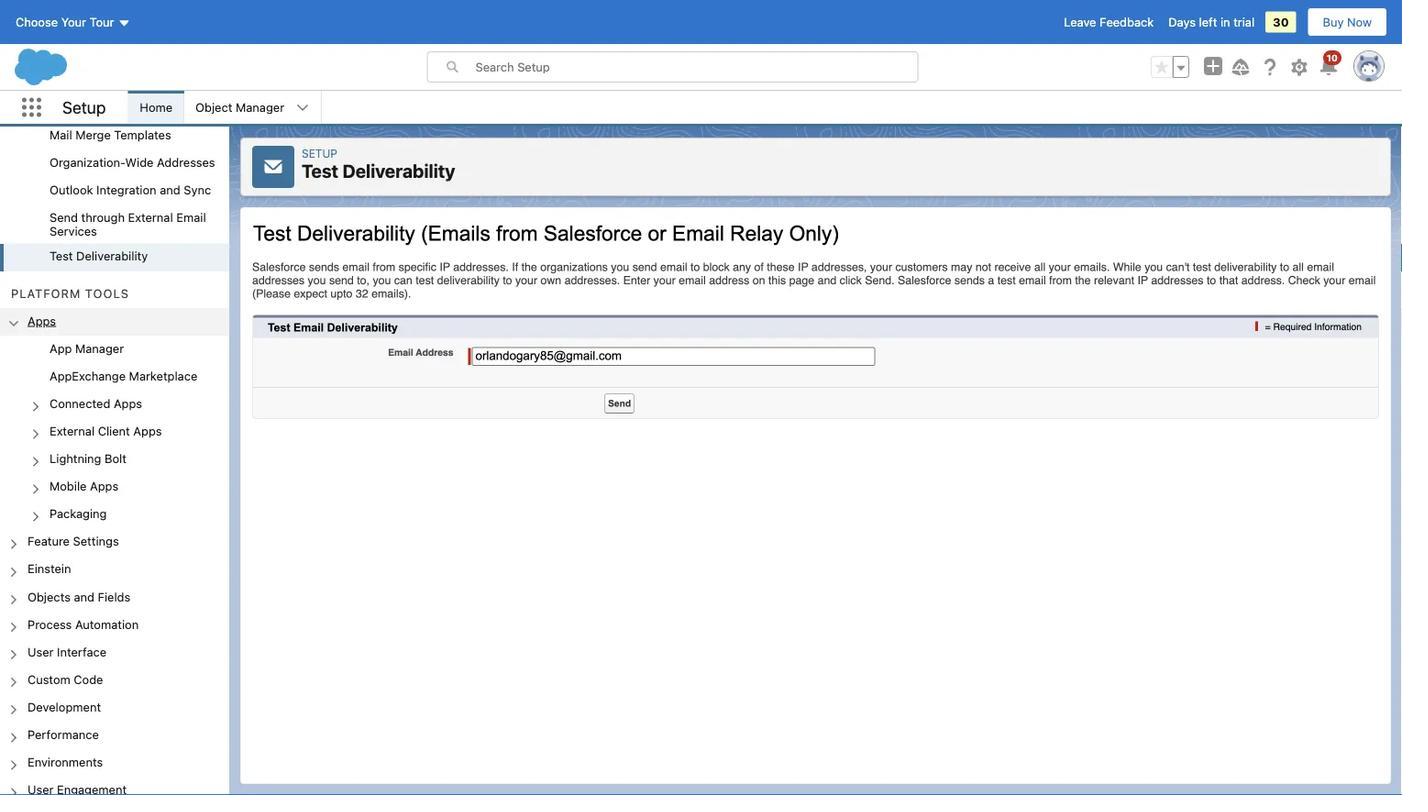 Task type: vqa. For each thing, say whether or not it's contained in the screenshot.
Components
no



Task type: locate. For each thing, give the bounding box(es) containing it.
1 vertical spatial test
[[50, 249, 73, 263]]

0 horizontal spatial manager
[[75, 341, 124, 355]]

outlook
[[50, 183, 93, 197]]

mail
[[50, 128, 72, 142]]

0 horizontal spatial setup
[[62, 97, 106, 117]]

object manager
[[196, 100, 284, 114]]

manager for object manager
[[236, 100, 284, 114]]

deliverability
[[343, 160, 455, 182], [76, 249, 148, 263]]

integration
[[96, 183, 157, 197]]

manager right object on the left top
[[236, 100, 284, 114]]

organization-
[[50, 156, 125, 169]]

process automation
[[28, 617, 139, 631]]

0 vertical spatial manager
[[236, 100, 284, 114]]

1 vertical spatial setup
[[302, 147, 337, 160]]

setup link
[[302, 147, 337, 160]]

manager up appexchange
[[75, 341, 124, 355]]

0 vertical spatial external
[[128, 211, 173, 224]]

1 horizontal spatial test
[[302, 160, 339, 182]]

0 vertical spatial and
[[160, 183, 180, 197]]

setup for setup
[[62, 97, 106, 117]]

deliverability inside test deliverability link
[[76, 249, 148, 263]]

external
[[128, 211, 173, 224], [50, 424, 95, 438]]

buy now
[[1323, 15, 1372, 29]]

and inside objects and fields link
[[74, 590, 95, 603]]

test down setup link
[[302, 160, 339, 182]]

days left in trial
[[1169, 15, 1255, 29]]

mobile apps
[[50, 479, 119, 493]]

lightning bolt
[[50, 452, 127, 465]]

0 horizontal spatial deliverability
[[76, 249, 148, 263]]

fields
[[98, 590, 131, 603]]

group containing mail merge templates
[[0, 0, 229, 271]]

mail merge templates link
[[50, 128, 171, 145]]

process automation link
[[28, 617, 139, 634]]

performance
[[28, 728, 99, 741]]

custom code link
[[28, 672, 103, 689]]

feature settings link
[[28, 534, 119, 551]]

email
[[176, 211, 206, 224]]

buy
[[1323, 15, 1344, 29]]

tools
[[85, 286, 129, 300]]

leave
[[1064, 15, 1097, 29]]

apps down bolt
[[90, 479, 119, 493]]

0 horizontal spatial external
[[50, 424, 95, 438]]

user
[[28, 645, 54, 659]]

test down services
[[50, 249, 73, 263]]

1 vertical spatial manager
[[75, 341, 124, 355]]

app
[[50, 341, 72, 355]]

bolt
[[105, 452, 127, 465]]

manager
[[236, 100, 284, 114], [75, 341, 124, 355]]

1 horizontal spatial manager
[[236, 100, 284, 114]]

external inside send through external email services
[[128, 211, 173, 224]]

left
[[1200, 15, 1218, 29]]

test inside tree item
[[50, 249, 73, 263]]

organization-wide addresses
[[50, 156, 215, 169]]

einstein
[[28, 562, 71, 576]]

appexchange marketplace link
[[50, 369, 197, 386]]

send through external email services link
[[50, 211, 229, 238]]

apps tree item
[[0, 308, 229, 529]]

0 vertical spatial setup
[[62, 97, 106, 117]]

development
[[28, 700, 101, 714]]

deliverability inside setup test deliverability
[[343, 160, 455, 182]]

services
[[50, 224, 97, 238]]

0 vertical spatial deliverability
[[343, 160, 455, 182]]

setup inside setup test deliverability
[[302, 147, 337, 160]]

client
[[98, 424, 130, 438]]

custom
[[28, 672, 70, 686]]

setup
[[62, 97, 106, 117], [302, 147, 337, 160]]

and up the process automation
[[74, 590, 95, 603]]

organization-wide addresses link
[[50, 156, 215, 172]]

1 horizontal spatial setup
[[302, 147, 337, 160]]

external down outlook integration and sync link
[[128, 211, 173, 224]]

test inside setup test deliverability
[[302, 160, 339, 182]]

interface
[[57, 645, 107, 659]]

1 vertical spatial and
[[74, 590, 95, 603]]

apps down the appexchange marketplace link
[[114, 397, 142, 410]]

manager inside group
[[75, 341, 124, 355]]

and left sync
[[160, 183, 180, 197]]

1 horizontal spatial deliverability
[[343, 160, 455, 182]]

0 vertical spatial test
[[302, 160, 339, 182]]

0 horizontal spatial test
[[50, 249, 73, 263]]

1 vertical spatial external
[[50, 424, 95, 438]]

app manager link
[[50, 341, 124, 358]]

objects and fields
[[28, 590, 131, 603]]

group
[[0, 0, 229, 271], [1151, 56, 1190, 78], [0, 336, 229, 529]]

choose
[[16, 15, 58, 29]]

group containing app manager
[[0, 336, 229, 529]]

test deliverability link
[[50, 249, 148, 266]]

send through external email services
[[50, 211, 206, 238]]

external up lightning
[[50, 424, 95, 438]]

Search Setup text field
[[476, 52, 918, 82]]

leave feedback link
[[1064, 15, 1154, 29]]

object
[[196, 100, 233, 114]]

settings
[[73, 534, 119, 548]]

custom code
[[28, 672, 103, 686]]

mobile
[[50, 479, 87, 493]]

apps
[[28, 314, 56, 328], [114, 397, 142, 410], [133, 424, 162, 438], [90, 479, 119, 493]]

in
[[1221, 15, 1231, 29]]

0 horizontal spatial and
[[74, 590, 95, 603]]

leave feedback
[[1064, 15, 1154, 29]]

apps down platform
[[28, 314, 56, 328]]

1 horizontal spatial external
[[128, 211, 173, 224]]

test deliverability tree item
[[0, 244, 229, 271]]

appexchange
[[50, 369, 126, 383]]

1 horizontal spatial and
[[160, 183, 180, 197]]

home link
[[129, 91, 184, 124]]

1 vertical spatial deliverability
[[76, 249, 148, 263]]

packaging
[[50, 507, 107, 521]]



Task type: describe. For each thing, give the bounding box(es) containing it.
setup test deliverability
[[302, 147, 455, 182]]

packaging link
[[50, 507, 107, 523]]

outlook integration and sync
[[50, 183, 211, 197]]

now
[[1348, 15, 1372, 29]]

trial
[[1234, 15, 1255, 29]]

external client apps
[[50, 424, 162, 438]]

wide
[[125, 156, 154, 169]]

days
[[1169, 15, 1196, 29]]

platform
[[11, 286, 81, 300]]

process
[[28, 617, 72, 631]]

mobile apps link
[[50, 479, 119, 496]]

choose your tour button
[[15, 7, 132, 37]]

choose your tour
[[16, 15, 114, 29]]

merge
[[76, 128, 111, 142]]

lightning bolt link
[[50, 452, 127, 468]]

addresses
[[157, 156, 215, 169]]

apps right client
[[133, 424, 162, 438]]

environments
[[28, 755, 103, 769]]

object manager link
[[185, 91, 295, 124]]

user interface
[[28, 645, 107, 659]]

test deliverability
[[50, 249, 148, 263]]

and inside outlook integration and sync link
[[160, 183, 180, 197]]

through
[[81, 211, 125, 224]]

home
[[140, 100, 173, 114]]

tour
[[90, 15, 114, 29]]

external inside apps tree item
[[50, 424, 95, 438]]

app manager
[[50, 341, 124, 355]]

development link
[[28, 700, 101, 717]]

templates
[[114, 128, 171, 142]]

marketplace
[[129, 369, 197, 383]]

feature
[[28, 534, 70, 548]]

code
[[74, 672, 103, 686]]

platform tools
[[11, 286, 129, 300]]

einstein link
[[28, 562, 71, 579]]

10
[[1327, 52, 1338, 63]]

objects
[[28, 590, 71, 603]]

external client apps link
[[50, 424, 162, 441]]

outlook integration and sync link
[[50, 183, 211, 200]]

10 button
[[1318, 50, 1342, 78]]

feedback
[[1100, 15, 1154, 29]]

30
[[1273, 15, 1289, 29]]

mail merge templates
[[50, 128, 171, 142]]

performance link
[[28, 728, 99, 744]]

appexchange marketplace
[[50, 369, 197, 383]]

user interface link
[[28, 645, 107, 661]]

buy now button
[[1308, 7, 1388, 37]]

manager for app manager
[[75, 341, 124, 355]]

your
[[61, 15, 86, 29]]

send
[[50, 211, 78, 224]]

setup for setup test deliverability
[[302, 147, 337, 160]]

lightning
[[50, 452, 101, 465]]

automation
[[75, 617, 139, 631]]

feature settings
[[28, 534, 119, 548]]

environments link
[[28, 755, 103, 772]]

connected
[[50, 397, 110, 410]]

apps link
[[28, 314, 56, 330]]

objects and fields link
[[28, 590, 131, 606]]

connected apps
[[50, 397, 142, 410]]

connected apps link
[[50, 397, 142, 413]]



